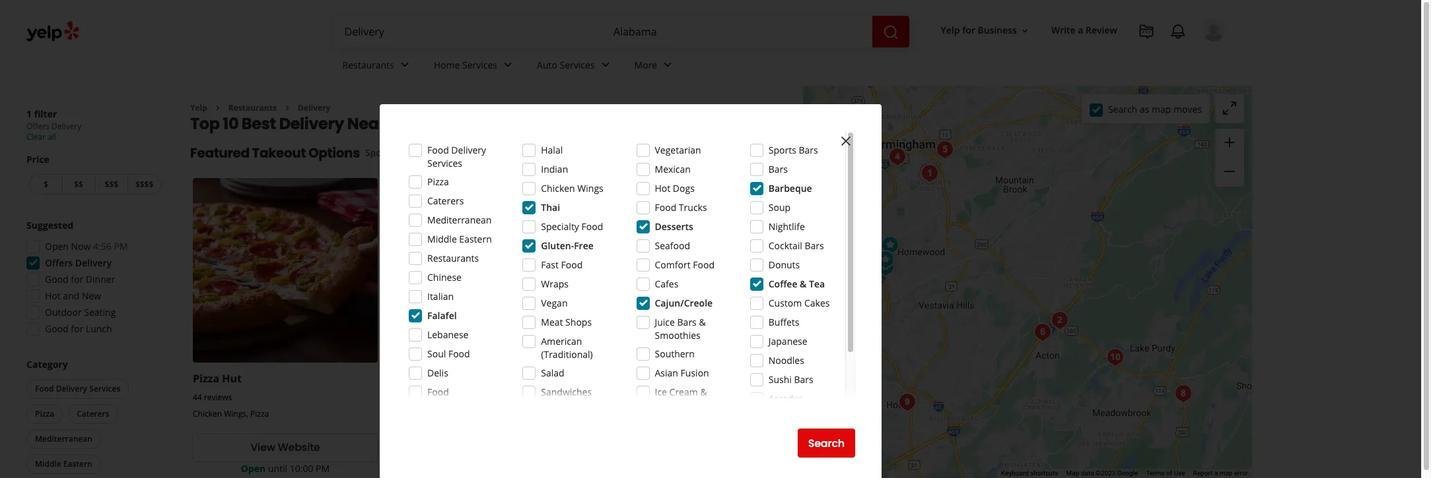 Task type: locate. For each thing, give the bounding box(es) containing it.
tasty town image
[[884, 144, 911, 170]]

2 vertical spatial &
[[700, 386, 707, 399]]

1 vertical spatial caterers
[[77, 409, 109, 420]]

0 vertical spatial a
[[1078, 24, 1083, 37]]

bars
[[799, 144, 818, 157], [769, 163, 788, 176], [805, 240, 824, 252], [677, 316, 697, 329], [794, 374, 814, 386]]

write a review link
[[1046, 19, 1123, 43]]

middle up chinese
[[427, 233, 457, 246]]

for down "outdoor seating"
[[71, 323, 83, 336]]

sandwiches
[[541, 386, 592, 399]]

1 vertical spatial good
[[45, 323, 68, 336]]

taco bell image
[[877, 232, 904, 259]]

chicken down 44
[[193, 409, 222, 420]]

0 vertical spatial food delivery services
[[427, 144, 486, 170]]

good
[[45, 273, 68, 286], [45, 323, 68, 336]]

0 vertical spatial for
[[962, 24, 975, 37]]

hot inside search dialog
[[655, 182, 671, 195]]

middle eastern
[[427, 233, 492, 246], [35, 459, 92, 470]]

food down delis
[[427, 386, 449, 399]]

food delivery services right 16 info v2 'image'
[[427, 144, 486, 170]]

delivery up options
[[279, 113, 344, 135]]

restaurants link up the top 10 best delivery near birmingham, alabama
[[332, 48, 423, 86]]

of
[[1166, 470, 1172, 478]]

restaurants up near
[[342, 59, 394, 71]]

1 horizontal spatial restaurants
[[342, 59, 394, 71]]

mediterranean button
[[26, 430, 101, 450]]

3 24 chevron down v2 image from the left
[[660, 57, 676, 73]]

vegan
[[541, 297, 568, 310]]

& for juice bars & smoothies
[[699, 316, 706, 329]]

open down view
[[241, 463, 266, 475]]

0 horizontal spatial food delivery services
[[35, 384, 120, 395]]

makarios image
[[915, 159, 941, 186]]

pm for open now 4:56 pm
[[114, 240, 128, 253]]

map right as
[[1152, 103, 1171, 115]]

dogs
[[673, 182, 695, 195]]

delivery
[[298, 102, 331, 114], [279, 113, 344, 135], [51, 121, 81, 132], [451, 144, 486, 157], [75, 257, 112, 269], [56, 384, 87, 395]]

1 vertical spatial restaurants
[[228, 102, 277, 114]]

eastern
[[459, 233, 492, 246], [63, 459, 92, 470]]

& inside "ice cream & frozen yogurt"
[[700, 386, 707, 399]]

0 vertical spatial offers
[[26, 121, 49, 132]]

1 24 chevron down v2 image from the left
[[397, 57, 413, 73]]

amore ristorante italiano image
[[1170, 381, 1197, 408]]

0 horizontal spatial open
[[45, 240, 69, 253]]

fast
[[541, 259, 559, 271]]

bars inside juice bars & smoothies
[[677, 316, 697, 329]]

1 vertical spatial open
[[241, 463, 266, 475]]

search button
[[798, 429, 855, 458]]

group containing suggested
[[22, 219, 164, 340]]

1 horizontal spatial open
[[241, 463, 266, 475]]

search for search
[[808, 436, 845, 451]]

pizza inside search dialog
[[427, 176, 449, 188]]

1 horizontal spatial food delivery services
[[427, 144, 486, 170]]

pizza
[[427, 176, 449, 188], [193, 372, 219, 387], [35, 409, 54, 420], [250, 409, 269, 420]]

business categories element
[[332, 48, 1226, 86]]

10
[[223, 113, 239, 135]]

yelp left 16 chevron right v2 image
[[190, 102, 207, 114]]

cakes
[[804, 297, 830, 310]]

middle down mediterranean button
[[35, 459, 61, 470]]

24 chevron down v2 image inside restaurants link
[[397, 57, 413, 73]]

1 vertical spatial middle eastern
[[35, 459, 92, 470]]

smoothies
[[655, 330, 701, 342]]

bars for juice bars & smoothies
[[677, 316, 697, 329]]

good for good for dinner
[[45, 273, 68, 286]]

business
[[978, 24, 1017, 37]]

1 vertical spatial a
[[1214, 470, 1218, 478]]

1 horizontal spatial map
[[1220, 470, 1233, 478]]

auto
[[537, 59, 557, 71]]

cocktail
[[769, 240, 802, 252]]

2 vertical spatial restaurants
[[427, 252, 479, 265]]

middle eastern inside button
[[35, 459, 92, 470]]

good down outdoor
[[45, 323, 68, 336]]

1 horizontal spatial pm
[[316, 463, 330, 475]]

1 horizontal spatial mediterranean
[[427, 214, 492, 227]]

$$
[[74, 179, 83, 190]]

notifications image
[[1170, 24, 1186, 40]]

mr. chens authentic chinese cooking image
[[894, 390, 921, 416]]

& down cajun/creole
[[699, 316, 706, 329]]

for left business
[[962, 24, 975, 37]]

yogurt
[[687, 400, 715, 412]]

more
[[634, 59, 657, 71]]

0 horizontal spatial eastern
[[63, 459, 92, 470]]

home services link
[[423, 48, 526, 86]]

trucks
[[679, 201, 707, 214]]

good up and at the left of page
[[45, 273, 68, 286]]

mediterranean inside button
[[35, 434, 92, 445]]

1 horizontal spatial hot
[[655, 182, 671, 195]]

24 chevron down v2 image right more
[[660, 57, 676, 73]]

open for open until 10:00 pm
[[241, 463, 266, 475]]

projects image
[[1139, 24, 1154, 40]]

0 horizontal spatial search
[[808, 436, 845, 451]]

0 horizontal spatial hot
[[45, 290, 61, 302]]

1 horizontal spatial restaurants link
[[332, 48, 423, 86]]

delivery down the birmingham, on the top left of page
[[451, 144, 486, 157]]

1 good from the top
[[45, 273, 68, 286]]

services up caterers button
[[89, 384, 120, 395]]

0 horizontal spatial chicken
[[193, 409, 222, 420]]

pizza hut image
[[872, 247, 899, 273]]

comfort food
[[655, 259, 715, 271]]

0 horizontal spatial middle eastern
[[35, 459, 92, 470]]

reviews down "pizza hut" link
[[204, 392, 232, 404]]

food down the category
[[35, 384, 54, 395]]

yelp inside button
[[941, 24, 960, 37]]

16 chevron down v2 image
[[1020, 26, 1030, 36]]

1 horizontal spatial yelp
[[941, 24, 960, 37]]

delivery up caterers button
[[56, 384, 87, 395]]

$$$$
[[135, 179, 153, 190]]

soul
[[427, 348, 446, 361]]

0 horizontal spatial restaurants
[[228, 102, 277, 114]]

now
[[71, 240, 91, 253]]

capella pizzeria image
[[1102, 345, 1129, 371]]

middle inside button
[[35, 459, 61, 470]]

delivery inside group
[[75, 257, 112, 269]]

keyboard
[[1001, 470, 1029, 478]]

lunch
[[86, 323, 112, 336]]

food down gluten-free
[[561, 259, 583, 271]]

report a map error link
[[1193, 470, 1248, 478]]

food up the free
[[582, 221, 603, 233]]

2 vertical spatial for
[[71, 323, 83, 336]]

write
[[1051, 24, 1076, 37]]

search
[[1108, 103, 1137, 115], [808, 436, 845, 451]]

restaurants link left 16 chevron right v2 icon
[[228, 102, 277, 114]]

comfort
[[655, 259, 691, 271]]

1 vertical spatial search
[[808, 436, 845, 451]]

eastern down mediterranean button
[[63, 459, 92, 470]]

offers delivery
[[45, 257, 112, 269]]

map
[[1066, 470, 1079, 478]]

restaurants up chinese
[[427, 252, 479, 265]]

pizza down the birmingham, on the top left of page
[[427, 176, 449, 188]]

24 chevron down v2 image left home
[[397, 57, 413, 73]]

1 horizontal spatial chicken
[[541, 182, 575, 195]]

1 filter offers delivery clear all
[[26, 108, 81, 143]]

0 vertical spatial good
[[45, 273, 68, 286]]

2 24 chevron down v2 image from the left
[[500, 57, 516, 73]]

0 horizontal spatial 24 chevron down v2 image
[[397, 57, 413, 73]]

services right home
[[462, 59, 497, 71]]

specialty
[[541, 221, 579, 233]]

1 horizontal spatial caterers
[[427, 195, 464, 207]]

$
[[44, 179, 48, 190]]

offers down filter
[[26, 121, 49, 132]]

open until 10:00 pm
[[241, 463, 330, 475]]

hot and new
[[45, 290, 101, 302]]

1 vertical spatial mediterranean
[[35, 434, 92, 445]]

open down suggested
[[45, 240, 69, 253]]

reviews)
[[496, 392, 532, 405]]

1 vertical spatial map
[[1220, 470, 1233, 478]]

24 chevron down v2 image
[[397, 57, 413, 73], [500, 57, 516, 73], [660, 57, 676, 73]]

1 vertical spatial pm
[[316, 463, 330, 475]]

best
[[242, 113, 276, 135]]

16 chevron right v2 image
[[282, 103, 293, 113]]

a right the 'write'
[[1078, 24, 1083, 37]]

0 horizontal spatial yelp
[[190, 102, 207, 114]]

1 vertical spatial group
[[22, 219, 164, 340]]

for for dinner
[[71, 273, 83, 286]]

0 vertical spatial eastern
[[459, 233, 492, 246]]

pizza hut 44 reviews chicken wings, pizza
[[193, 372, 269, 420]]

restaurants inside business categories element
[[342, 59, 394, 71]]

1 vertical spatial yelp
[[190, 102, 207, 114]]

1 reviews from the left
[[204, 392, 232, 404]]

& up yogurt
[[700, 386, 707, 399]]

until
[[268, 463, 287, 475]]

pm inside group
[[114, 240, 128, 253]]

hot for hot and new
[[45, 290, 61, 302]]

pm right 10:00
[[316, 463, 330, 475]]

reviews right 30
[[595, 392, 623, 404]]

pm for open until 10:00 pm
[[316, 463, 330, 475]]

clear
[[26, 131, 46, 143]]

0 horizontal spatial caterers
[[77, 409, 109, 420]]

1 vertical spatial offers
[[45, 257, 73, 269]]

firehouse subs
[[388, 372, 468, 387]]

1 horizontal spatial eastern
[[459, 233, 492, 246]]

and
[[63, 290, 79, 302]]

firehouse subs link
[[388, 372, 468, 387]]

0 horizontal spatial a
[[1078, 24, 1083, 37]]

custom
[[769, 297, 802, 310]]

0 horizontal spatial mediterranean
[[35, 434, 92, 445]]

offers inside group
[[45, 257, 73, 269]]

1 horizontal spatial reviews
[[595, 392, 623, 404]]

mediterranean up chinese
[[427, 214, 492, 227]]

1 vertical spatial food delivery services
[[35, 384, 120, 395]]

1 horizontal spatial a
[[1214, 470, 1218, 478]]

shops
[[565, 316, 592, 329]]

services right 16 info v2 'image'
[[427, 157, 462, 170]]

frozen
[[655, 400, 684, 412]]

good for dinner
[[45, 273, 115, 286]]

1 horizontal spatial middle eastern
[[427, 233, 492, 246]]

restaurants left 16 chevron right v2 icon
[[228, 102, 277, 114]]

yelp for yelp for business
[[941, 24, 960, 37]]

mediterranean inside search dialog
[[427, 214, 492, 227]]

0 vertical spatial restaurants
[[342, 59, 394, 71]]

food trucks
[[655, 201, 707, 214]]

pizza up mediterranean button
[[35, 409, 54, 420]]

24 chevron down v2 image inside home services link
[[500, 57, 516, 73]]

0 horizontal spatial middle
[[35, 459, 61, 470]]

0 vertical spatial search
[[1108, 103, 1137, 115]]

home
[[434, 59, 460, 71]]

eastern up chinese
[[459, 233, 492, 246]]

offers up the good for dinner
[[45, 257, 73, 269]]

1 vertical spatial middle
[[35, 459, 61, 470]]

0 vertical spatial middle eastern
[[427, 233, 492, 246]]

write a review
[[1051, 24, 1117, 37]]

& left tea on the right bottom
[[800, 278, 807, 291]]

juice bars & smoothies
[[655, 316, 706, 342]]

1 vertical spatial chicken
[[193, 409, 222, 420]]

map left error
[[1220, 470, 1233, 478]]

pizza button
[[26, 405, 63, 425]]

caterers inside button
[[77, 409, 109, 420]]

food delivery services up caterers button
[[35, 384, 120, 395]]

chicken down indian
[[541, 182, 575, 195]]

0 vertical spatial map
[[1152, 103, 1171, 115]]

meat shops
[[541, 316, 592, 329]]

1 horizontal spatial search
[[1108, 103, 1137, 115]]

caterers inside search dialog
[[427, 195, 464, 207]]

food up 'desserts'
[[655, 201, 676, 214]]

chicken wings
[[541, 182, 604, 195]]

expand map image
[[1222, 100, 1238, 116]]

0 horizontal spatial pm
[[114, 240, 128, 253]]

0 vertical spatial group
[[1215, 129, 1244, 187]]

a right the 'report'
[[1214, 470, 1218, 478]]

for inside button
[[962, 24, 975, 37]]

salad
[[541, 367, 564, 380]]

sports
[[769, 144, 796, 157]]

0 horizontal spatial restaurants link
[[228, 102, 277, 114]]

google
[[1117, 470, 1138, 478]]

bars up the smoothies
[[677, 316, 697, 329]]

delivery down open now 4:56 pm
[[75, 257, 112, 269]]

2 horizontal spatial restaurants
[[427, 252, 479, 265]]

2 horizontal spatial 24 chevron down v2 image
[[660, 57, 676, 73]]

0 vertical spatial mediterranean
[[427, 214, 492, 227]]

0 vertical spatial middle
[[427, 233, 457, 246]]

0 vertical spatial hot
[[655, 182, 671, 195]]

0 horizontal spatial group
[[22, 219, 164, 340]]

16 chevron right v2 image
[[213, 103, 223, 113]]

mediterranean up the middle eastern button
[[35, 434, 92, 445]]

category
[[26, 359, 68, 371]]

hut
[[222, 372, 242, 387]]

middle eastern up chinese
[[427, 233, 492, 246]]

category group
[[24, 359, 164, 479]]

delivery down filter
[[51, 121, 81, 132]]

yelp for yelp link
[[190, 102, 207, 114]]

0 horizontal spatial map
[[1152, 103, 1171, 115]]

fusion
[[681, 367, 709, 380]]

1 vertical spatial &
[[699, 316, 706, 329]]

1 horizontal spatial 24 chevron down v2 image
[[500, 57, 516, 73]]

user actions element
[[930, 17, 1244, 98]]

for down offers delivery
[[71, 273, 83, 286]]

firehouse
[[388, 372, 440, 387]]

bars right the sushi
[[794, 374, 814, 386]]

bars right "cocktail"
[[805, 240, 824, 252]]

bars for sports bars
[[799, 144, 818, 157]]

food inside button
[[35, 384, 54, 395]]

search inside 'button'
[[808, 436, 845, 451]]

0 vertical spatial open
[[45, 240, 69, 253]]

home services
[[434, 59, 497, 71]]

1 horizontal spatial middle
[[427, 233, 457, 246]]

0 vertical spatial pm
[[114, 240, 128, 253]]

hot left dogs
[[655, 182, 671, 195]]

bars right sports
[[799, 144, 818, 157]]

pm right '4:56'
[[114, 240, 128, 253]]

services inside button
[[89, 384, 120, 395]]

1 vertical spatial hot
[[45, 290, 61, 302]]

& inside juice bars & smoothies
[[699, 316, 706, 329]]

map for error
[[1220, 470, 1233, 478]]

1 vertical spatial restaurants link
[[228, 102, 277, 114]]

keyboard shortcuts
[[1001, 470, 1058, 478]]

alabama
[[496, 113, 571, 135]]

2 good from the top
[[45, 323, 68, 336]]

cafes
[[655, 278, 679, 291]]

0 vertical spatial caterers
[[427, 195, 464, 207]]

group
[[1215, 129, 1244, 187], [22, 219, 164, 340]]

report
[[1193, 470, 1213, 478]]

24 chevron down v2 image inside more link
[[660, 57, 676, 73]]

desserts
[[655, 221, 693, 233]]

0 vertical spatial yelp
[[941, 24, 960, 37]]

0 vertical spatial chicken
[[541, 182, 575, 195]]

hot left and at the left of page
[[45, 290, 61, 302]]

map for moves
[[1152, 103, 1171, 115]]

None search field
[[334, 16, 912, 48]]

1 vertical spatial for
[[71, 273, 83, 286]]

yelp left business
[[941, 24, 960, 37]]

0 horizontal spatial reviews
[[204, 392, 232, 404]]

24 chevron down v2 image left the auto
[[500, 57, 516, 73]]

middle eastern down mediterranean button
[[35, 459, 92, 470]]

1 vertical spatial eastern
[[63, 459, 92, 470]]

food delivery services inside search dialog
[[427, 144, 486, 170]]



Task type: vqa. For each thing, say whether or not it's contained in the screenshot.


Task type: describe. For each thing, give the bounding box(es) containing it.
options
[[308, 144, 360, 163]]

24 chevron down v2 image for restaurants
[[397, 57, 413, 73]]

pizza right wings,
[[250, 409, 269, 420]]

new china town image
[[916, 161, 942, 188]]

view website link
[[193, 434, 378, 463]]

terms
[[1146, 470, 1165, 478]]

pizza inside button
[[35, 409, 54, 420]]

24 chevron down v2 image
[[597, 57, 613, 73]]

barbeque
[[769, 182, 812, 195]]

for for lunch
[[71, 323, 83, 336]]

dinner
[[86, 273, 115, 286]]

as
[[1140, 103, 1149, 115]]

food down 'lebanese' at bottom
[[448, 348, 470, 361]]

map region
[[685, 7, 1361, 479]]

3.8 star rating image
[[388, 393, 460, 407]]

zoom in image
[[1222, 135, 1238, 150]]

report a map error
[[1193, 470, 1248, 478]]

data
[[1081, 470, 1094, 478]]

eastern inside search dialog
[[459, 233, 492, 246]]

middle inside search dialog
[[427, 233, 457, 246]]

terms of use link
[[1146, 470, 1185, 478]]

bars down sports
[[769, 163, 788, 176]]

coffee & tea
[[769, 278, 825, 291]]

bars for sushi bars
[[794, 374, 814, 386]]

asian fusion
[[655, 367, 709, 380]]

wings
[[577, 182, 604, 195]]

featured
[[190, 144, 249, 163]]

30 reviews
[[584, 392, 623, 404]]

donuts
[[769, 259, 800, 271]]

website
[[278, 441, 320, 456]]

ice cream & frozen yogurt
[[655, 386, 715, 412]]

clear all link
[[26, 131, 56, 143]]

delivery inside food delivery services
[[451, 144, 486, 157]]

chicken inside search dialog
[[541, 182, 575, 195]]

restaurants inside search dialog
[[427, 252, 479, 265]]

caterers button
[[68, 405, 118, 425]]

top
[[190, 113, 220, 135]]

hattie b's hot chicken - birmingham image
[[932, 137, 958, 163]]

sushi bars
[[769, 374, 814, 386]]

hot dogs
[[655, 182, 695, 195]]

price group
[[26, 153, 164, 197]]

chicken inside pizza hut 44 reviews chicken wings, pizza
[[193, 409, 222, 420]]

custom cakes
[[769, 297, 830, 310]]

buffets
[[769, 316, 799, 329]]

coffee
[[769, 278, 797, 291]]

indian
[[541, 163, 568, 176]]

a for report
[[1214, 470, 1218, 478]]

keyboard shortcuts button
[[1001, 470, 1058, 479]]

free
[[574, 240, 594, 252]]

hooters image
[[853, 295, 880, 321]]

0 vertical spatial &
[[800, 278, 807, 291]]

t-bone's authentic philly style cheesesteaks and hoagies image
[[917, 160, 943, 187]]

services left 24 chevron down v2 image
[[560, 59, 595, 71]]

outdoor seating
[[45, 306, 116, 319]]

search dialog
[[0, 0, 1431, 479]]

24 chevron down v2 image for home services
[[500, 57, 516, 73]]

2 reviews from the left
[[595, 392, 623, 404]]

bars for cocktail bars
[[805, 240, 824, 252]]

firehouse subs image
[[872, 254, 899, 281]]

zoom out image
[[1222, 164, 1238, 180]]

italian
[[427, 291, 454, 303]]

$$ button
[[62, 174, 95, 195]]

new
[[82, 290, 101, 302]]

hot for hot dogs
[[655, 182, 671, 195]]

food delivery services inside button
[[35, 384, 120, 395]]

4:56
[[93, 240, 112, 253]]

birmingham,
[[389, 113, 493, 135]]

delivery inside button
[[56, 384, 87, 395]]

reviews inside pizza hut 44 reviews chicken wings, pizza
[[204, 392, 232, 404]]

pizza up 44
[[193, 372, 219, 387]]

top 10 best delivery near birmingham, alabama
[[190, 113, 571, 135]]

0 vertical spatial restaurants link
[[332, 48, 423, 86]]

1 horizontal spatial group
[[1215, 129, 1244, 187]]

search as map moves
[[1108, 103, 1202, 115]]

arcades
[[769, 393, 803, 406]]

outdoor
[[45, 306, 82, 319]]

japanese
[[769, 336, 807, 348]]

nori thai and sushi restaurant image
[[1030, 320, 1056, 346]]

delis
[[427, 367, 448, 380]]

moves
[[1174, 103, 1202, 115]]

southern
[[655, 348, 695, 361]]

cream
[[669, 386, 698, 399]]

american
[[541, 336, 582, 348]]

delivery right 16 chevron right v2 icon
[[298, 102, 331, 114]]

food right comfort
[[693, 259, 715, 271]]

close image
[[838, 133, 854, 149]]

16 info v2 image
[[415, 148, 426, 159]]

juice
[[655, 316, 675, 329]]

middle eastern inside search dialog
[[427, 233, 492, 246]]

meat
[[541, 316, 563, 329]]

30
[[584, 392, 593, 404]]

search image
[[883, 24, 899, 40]]

sushi
[[769, 374, 792, 386]]

$$$
[[105, 179, 118, 190]]

$$$ button
[[95, 174, 128, 195]]

price
[[26, 153, 49, 166]]

services inside search dialog
[[427, 157, 462, 170]]

open now 4:56 pm
[[45, 240, 128, 253]]

search for search as map moves
[[1108, 103, 1137, 115]]

offers inside 1 filter offers delivery clear all
[[26, 121, 49, 132]]

open for open now 4:56 pm
[[45, 240, 69, 253]]

map data ©2023 google
[[1066, 470, 1138, 478]]

auto services
[[537, 59, 595, 71]]

delivery inside 1 filter offers delivery clear all
[[51, 121, 81, 132]]

noodles
[[769, 355, 804, 367]]

auto services link
[[526, 48, 624, 86]]

yelp for business
[[941, 24, 1017, 37]]

middle eastern button
[[26, 455, 101, 475]]

chinese
[[427, 271, 462, 284]]

vegetarian
[[655, 144, 701, 157]]

©2023
[[1096, 470, 1116, 478]]

soul food
[[427, 348, 470, 361]]

filter
[[34, 108, 57, 120]]

good for good for lunch
[[45, 323, 68, 336]]

eastern inside button
[[63, 459, 92, 470]]

good for lunch
[[45, 323, 112, 336]]

seating
[[84, 306, 116, 319]]

a for write
[[1078, 24, 1083, 37]]

yelp link
[[190, 102, 207, 114]]

black pearl asian cuisine image
[[1047, 308, 1073, 334]]

thai
[[541, 201, 560, 214]]

food right 16 info v2 'image'
[[427, 144, 449, 157]]

& for ice cream & frozen yogurt
[[700, 386, 707, 399]]

24 chevron down v2 image for more
[[660, 57, 676, 73]]

suggested
[[26, 219, 73, 232]]

for for business
[[962, 24, 975, 37]]

use
[[1174, 470, 1185, 478]]

wraps
[[541, 278, 569, 291]]



